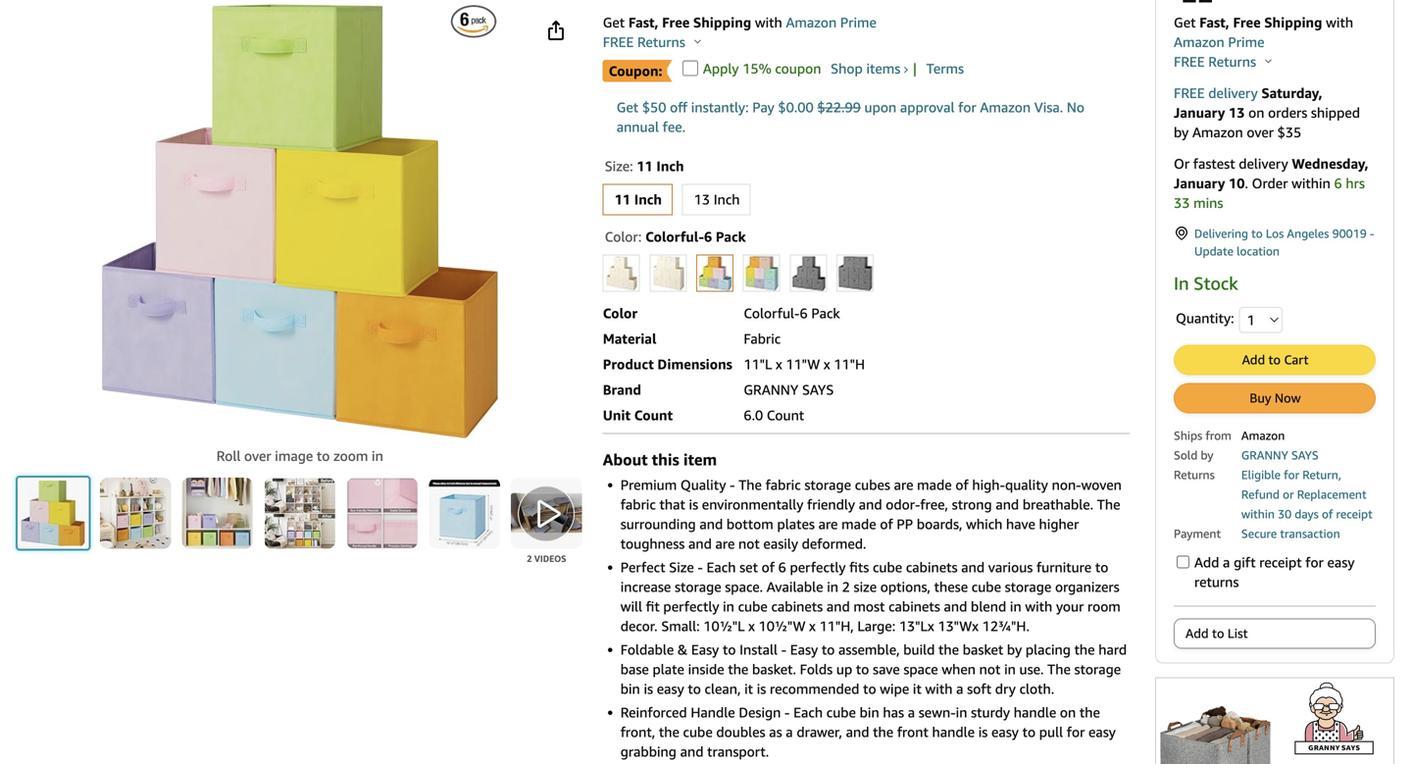 Task type: locate. For each thing, give the bounding box(es) containing it.
0 vertical spatial over
[[1247, 124, 1274, 140]]

and left bottom at the bottom right of page
[[700, 516, 723, 532]]

0 horizontal spatial free returns button
[[603, 32, 701, 52]]

0 vertical spatial not
[[739, 536, 760, 552]]

returns up coupon:
[[638, 34, 685, 50]]

amazon prime link for top the popover image
[[786, 14, 877, 30]]

granny for granny says
[[744, 382, 799, 398]]

for up or
[[1284, 468, 1300, 481]]

are down bottom at the bottom right of page
[[716, 536, 735, 552]]

&
[[678, 642, 688, 658]]

cube down the space.
[[738, 599, 768, 615]]

cabinets
[[906, 559, 958, 575], [771, 599, 823, 615], [889, 599, 940, 615]]

get fast, free shipping with amazon prime up 15%
[[603, 14, 877, 30]]

pack down gray-6 pack image
[[812, 305, 840, 321]]

easy up "inside"
[[691, 642, 719, 658]]

1 horizontal spatial on
[[1249, 104, 1265, 120]]

easy down transaction
[[1328, 554, 1355, 570]]

0 horizontal spatial get fast, free shipping with amazon prime
[[603, 14, 877, 30]]

amazon prime link for the popover image to the bottom
[[1174, 34, 1265, 50]]

with up shipped
[[1326, 14, 1354, 30]]

space.
[[725, 579, 763, 595]]

as
[[769, 724, 782, 740]]

amazon prime link
[[786, 14, 877, 30], [1174, 34, 1265, 50]]

2 vertical spatial are
[[716, 536, 735, 552]]

each left set
[[707, 559, 736, 575]]

2 left videos
[[527, 553, 532, 564]]

over
[[1247, 124, 1274, 140], [244, 448, 271, 464]]

13 inch
[[694, 191, 740, 208]]

0 horizontal spatial made
[[842, 516, 877, 532]]

11 down size:
[[615, 191, 631, 208]]

2 option group from the top
[[597, 251, 1130, 296]]

perfectly up small:
[[663, 599, 719, 615]]

1 horizontal spatial amazon prime link
[[1174, 34, 1265, 50]]

0 vertical spatial handle
[[1014, 704, 1057, 721]]

1 horizontal spatial get fast, free shipping with amazon prime
[[1174, 14, 1354, 50]]

storage
[[805, 477, 851, 493], [675, 579, 722, 595], [1005, 579, 1052, 595], [1075, 661, 1121, 677]]

plate
[[653, 661, 685, 677]]

large:
[[858, 618, 896, 634]]

within up secure
[[1242, 507, 1275, 521]]

size
[[669, 559, 694, 575]]

2 horizontal spatial are
[[894, 477, 914, 493]]

8 pack image
[[651, 256, 686, 291]]

1 vertical spatial the
[[1097, 497, 1121, 513]]

1 count from the left
[[634, 407, 673, 423]]

0 vertical spatial says
[[802, 382, 834, 398]]

for right approval
[[958, 99, 977, 115]]

1 horizontal spatial count
[[767, 407, 804, 423]]

0 horizontal spatial perfectly
[[663, 599, 719, 615]]

0 vertical spatial returns
[[638, 34, 685, 50]]

0 vertical spatial bin
[[621, 681, 640, 697]]

easy inside add a gift receipt for easy returns
[[1328, 554, 1355, 570]]

january inside wednesday, january 10
[[1174, 175, 1225, 191]]

amazon up granny  says link
[[1242, 428, 1285, 442]]

ships
[[1174, 428, 1203, 442]]

0 horizontal spatial fast,
[[629, 14, 659, 30]]

0 vertical spatial pack
[[716, 229, 746, 245]]

to left wipe
[[863, 681, 876, 697]]

1 horizontal spatial by
[[1174, 124, 1189, 140]]

january up mins
[[1174, 175, 1225, 191]]

prime for top the popover image amazon prime link
[[840, 14, 877, 30]]

and
[[859, 497, 882, 513], [996, 497, 1019, 513], [700, 516, 723, 532], [689, 536, 712, 552], [961, 559, 985, 575], [827, 599, 850, 615], [944, 599, 968, 615], [846, 724, 870, 740], [680, 744, 704, 760]]

fast, for top the popover image amazon prime link's free returns button
[[629, 14, 659, 30]]

2 inside about this item premium quality - the fabric storage cubes are made of high-quality non-woven fabric that is environmentally friendly and odor-free, strong and breathable. the surrounding and bottom plates are made of pp boards, which have higher toughness and are not easily deformed. perfect size - each set of 6 perfectly fits cube cabinets and various furniture to increase storage space. available in 2 size options, these cube storage organizers will fit perfectly in cube cabinets and most cabinets and blend in with your room decor. small: 10½"l x 10½"w x 11"h, large: 13"lx 13"wx 12¾"h. foldable & easy to install - easy to assemble, build the basket by placing the hard base plate inside the basket. folds up to save space when not in use. the storage bin is easy to clean, it is recommended to wipe it with a soft dry cloth. reinforced handle design - each cube bin has a sewn-in sturdy handle on the front, the cube doubles as a drawer, and the front handle is easy to pull for easy grabbing and transport.
[[842, 579, 850, 595]]

2 vertical spatial by
[[1007, 642, 1022, 658]]

to up location
[[1252, 226, 1263, 240]]

11"l x 11"w x 11"h
[[744, 356, 865, 372]]

granny  says returns
[[1174, 448, 1319, 481]]

not
[[739, 536, 760, 552], [980, 661, 1001, 677]]

granny up 6.0 count
[[744, 382, 799, 398]]

receipt
[[1336, 507, 1373, 521], [1260, 554, 1302, 570]]

free up or
[[1174, 85, 1205, 101]]

now
[[1275, 390, 1301, 405]]

colorful-
[[645, 229, 704, 245], [744, 305, 800, 321]]

0 horizontal spatial within
[[1242, 507, 1275, 521]]

item
[[684, 450, 717, 469]]

1 vertical spatial says
[[1292, 448, 1319, 462]]

1 vertical spatial prime
[[1228, 34, 1265, 50]]

1 horizontal spatial within
[[1292, 175, 1331, 191]]

1 horizontal spatial are
[[819, 516, 838, 532]]

0 vertical spatial 11
[[637, 158, 653, 174]]

pack down the "13 inch" button
[[716, 229, 746, 245]]

1 vertical spatial granny
[[1242, 448, 1289, 462]]

11 right size:
[[637, 158, 653, 174]]

0 vertical spatial january
[[1174, 104, 1225, 120]]

option group
[[597, 180, 1130, 219], [597, 251, 1130, 296]]

build
[[904, 642, 935, 658]]

add inside option
[[1186, 626, 1209, 641]]

for right pull
[[1067, 724, 1085, 740]]

or fastest delivery
[[1174, 155, 1292, 171]]

get inside get fast, free shipping with amazon prime
[[1174, 14, 1196, 30]]

add up returns
[[1195, 554, 1220, 570]]

1 vertical spatial amazon prime link
[[1174, 34, 1265, 50]]

gift
[[1234, 554, 1256, 570]]

add for add a gift receipt for easy returns
[[1195, 554, 1220, 570]]

0 vertical spatial free
[[603, 34, 634, 50]]

1 january from the top
[[1174, 104, 1225, 120]]

1 vertical spatial 11
[[615, 191, 631, 208]]

handle
[[1014, 704, 1057, 721], [932, 724, 975, 740]]

buy now
[[1250, 390, 1301, 405]]

pull
[[1039, 724, 1063, 740]]

when
[[942, 661, 976, 677]]

0 vertical spatial add
[[1242, 352, 1265, 367]]

0 horizontal spatial pack
[[716, 229, 746, 245]]

inch inside the "13 inch" button
[[714, 191, 740, 208]]

Add to Cart submit
[[1175, 346, 1375, 374]]

1 vertical spatial free
[[1174, 53, 1205, 69]]

1 vertical spatial on
[[1060, 704, 1076, 721]]

for down transaction
[[1306, 554, 1324, 570]]

instantly:
[[691, 99, 749, 115]]

0 horizontal spatial each
[[707, 559, 736, 575]]

2 fast, from the left
[[629, 14, 659, 30]]

the up environmentally
[[739, 477, 762, 493]]

granny
[[744, 382, 799, 398], [1242, 448, 1289, 462]]

1 vertical spatial 2
[[842, 579, 850, 595]]

gray-6 pack image
[[791, 256, 826, 291]]

doubles
[[716, 724, 766, 740]]

2 count from the left
[[767, 407, 804, 423]]

secure transaction
[[1242, 527, 1341, 540]]

1 shipping from the left
[[1265, 14, 1323, 30]]

amazon up free delivery
[[1174, 34, 1225, 50]]

over left $35
[[1247, 124, 1274, 140]]

or
[[1174, 155, 1190, 171]]

higher
[[1039, 516, 1079, 532]]

get fast, free shipping with amazon prime up saturday, at the right top of the page
[[1174, 14, 1354, 50]]

sold
[[1174, 448, 1198, 462]]

handle down sewn- on the right
[[932, 724, 975, 740]]

in right zoom
[[372, 448, 383, 464]]

option group containing 11 inch
[[597, 180, 1130, 219]]

free
[[1233, 14, 1261, 30], [662, 14, 690, 30]]

cube
[[873, 559, 903, 575], [972, 579, 1001, 595], [738, 599, 768, 615], [827, 704, 856, 721], [683, 724, 713, 740]]

shop
[[831, 60, 863, 77]]

to down 10½"l
[[723, 642, 736, 658]]

0 horizontal spatial by
[[1007, 642, 1022, 658]]

amazon prime link up free delivery link at the right
[[1174, 34, 1265, 50]]

2 horizontal spatial by
[[1201, 448, 1214, 462]]

fit
[[646, 599, 660, 615]]

11"h
[[834, 356, 865, 372]]

within
[[1292, 175, 1331, 191], [1242, 507, 1275, 521]]

6 inside about this item premium quality - the fabric storage cubes are made of high-quality non-woven fabric that is environmentally friendly and odor-free, strong and breathable. the surrounding and bottom plates are made of pp boards, which have higher toughness and are not easily deformed. perfect size - each set of 6 perfectly fits cube cabinets and various furniture to increase storage space. available in 2 size options, these cube storage organizers will fit perfectly in cube cabinets and most cabinets and blend in with your room decor. small: 10½"l x 10½"w x 11"h, large: 13"lx 13"wx 12¾"h. foldable & easy to install - easy to assemble, build the basket by placing the hard base plate inside the basket. folds up to save space when not in use. the storage bin is easy to clean, it is recommended to wipe it with a soft dry cloth. reinforced handle design - each cube bin has a sewn-in sturdy handle on the front, the cube doubles as a drawer, and the front handle is easy to pull for easy grabbing and transport.
[[778, 559, 786, 575]]

add for add to cart
[[1242, 352, 1265, 367]]

drawer,
[[797, 724, 843, 740]]

videos
[[535, 553, 566, 564]]

pay
[[753, 99, 775, 115]]

with up sewn- on the right
[[925, 681, 953, 697]]

0 vertical spatial 2
[[527, 553, 532, 564]]

10½"l
[[704, 618, 745, 634]]

1 horizontal spatial fabric
[[766, 477, 801, 493]]

prime inside get fast, free shipping with amazon prime
[[1228, 34, 1265, 50]]

1 horizontal spatial fast,
[[1200, 14, 1230, 30]]

0 vertical spatial amazon prime link
[[786, 14, 877, 30]]

1 vertical spatial over
[[244, 448, 271, 464]]

13 down free delivery
[[1229, 104, 1245, 120]]

inch up color: colorful-6 pack
[[714, 191, 740, 208]]

1 vertical spatial colorful-
[[744, 305, 800, 321]]

0 horizontal spatial the
[[739, 477, 762, 493]]

option group for color: colorful-6 pack
[[597, 251, 1130, 296]]

receipt down replacement
[[1336, 507, 1373, 521]]

on left orders
[[1249, 104, 1265, 120]]

are down friendly at the bottom of page
[[819, 516, 838, 532]]

add inside add a gift receipt for easy returns
[[1195, 554, 1220, 570]]

get for free returns button for amazon prime link associated with the popover image to the bottom
[[1174, 14, 1196, 30]]

1 vertical spatial option group
[[597, 251, 1130, 296]]

1 vertical spatial delivery
[[1239, 155, 1289, 171]]

fast, up coupon:
[[629, 14, 659, 30]]

says up "return," at bottom
[[1292, 448, 1319, 462]]

1 vertical spatial add
[[1195, 554, 1220, 570]]

visa.
[[1035, 99, 1063, 115]]

inch for 13 inch
[[714, 191, 740, 208]]

0 horizontal spatial count
[[634, 407, 673, 423]]

granny inside granny  says returns
[[1242, 448, 1289, 462]]

1 horizontal spatial says
[[1292, 448, 1319, 462]]

product
[[603, 356, 654, 372]]

free inside get fast, free shipping with amazon prime
[[1233, 14, 1261, 30]]

fast, inside get fast, free shipping with amazon prime
[[1200, 14, 1230, 30]]

gray-8 pack image
[[838, 256, 873, 291]]

1 vertical spatial fabric
[[621, 497, 656, 513]]

the down the hard
[[1080, 704, 1100, 721]]

shipping up apply
[[694, 14, 752, 30]]

1 horizontal spatial prime
[[1228, 34, 1265, 50]]

get for top the popover image amazon prime link's free returns button
[[603, 14, 625, 30]]

0 horizontal spatial handle
[[932, 724, 975, 740]]

receipt inside add a gift receipt for easy returns
[[1260, 554, 1302, 570]]

Add to List radio
[[1174, 618, 1376, 649]]

0 horizontal spatial says
[[802, 382, 834, 398]]

6.0 count
[[744, 407, 804, 423]]

1 vertical spatial free returns
[[1174, 53, 1260, 69]]

0 horizontal spatial 11
[[615, 191, 631, 208]]

for inside eligible for return, refund or replacement within 30 days of receipt payment
[[1284, 468, 1300, 481]]

shipping up saturday, at the right top of the page
[[1265, 14, 1323, 30]]

2 vertical spatial returns
[[1174, 468, 1215, 481]]

0 vertical spatial popover image
[[694, 39, 701, 44]]

from
[[1206, 428, 1232, 442]]

with up 15%
[[755, 14, 783, 30]]

on up pull
[[1060, 704, 1076, 721]]

fast, for free returns button for amazon prime link associated with the popover image to the bottom
[[1200, 14, 1230, 30]]

each up drawer,
[[794, 704, 823, 721]]

amazon inside upon approval for amazon visa. no annual fee.
[[980, 99, 1031, 115]]

for inside about this item premium quality - the fabric storage cubes are made of high-quality non-woven fabric that is environmentally friendly and odor-free, strong and breathable. the surrounding and bottom plates are made of pp boards, which have higher toughness and are not easily deformed. perfect size - each set of 6 perfectly fits cube cabinets and various furniture to increase storage space. available in 2 size options, these cube storage organizers will fit perfectly in cube cabinets and most cabinets and blend in with your room decor. small: 10½"l x 10½"w x 11"h, large: 13"lx 13"wx 12¾"h. foldable & easy to install - easy to assemble, build the basket by placing the hard base plate inside the basket. folds up to save space when not in use. the storage bin is easy to clean, it is recommended to wipe it with a soft dry cloth. reinforced handle design - each cube bin has a sewn-in sturdy handle on the front, the cube doubles as a drawer, and the front handle is easy to pull for easy grabbing and transport.
[[1067, 724, 1085, 740]]

count for 6.0 count
[[767, 407, 804, 423]]

0 horizontal spatial 13
[[694, 191, 710, 208]]

free for the popover image to the bottom
[[1233, 14, 1261, 30]]

None submit
[[18, 478, 89, 549], [100, 478, 171, 549], [182, 478, 253, 549], [264, 478, 335, 549], [347, 478, 418, 549], [429, 478, 500, 549], [511, 478, 582, 549], [18, 478, 89, 549], [100, 478, 171, 549], [182, 478, 253, 549], [264, 478, 335, 549], [347, 478, 418, 549], [429, 478, 500, 549], [511, 478, 582, 549]]

by inside ships from amazon sold by
[[1201, 448, 1214, 462]]

with
[[1326, 14, 1354, 30], [755, 14, 783, 30], [1025, 599, 1053, 615], [925, 681, 953, 697]]

non-
[[1052, 477, 1082, 493]]

about this item premium quality - the fabric storage cubes are made of high-quality non-woven fabric that is environmentally friendly and odor-free, strong and breathable. the surrounding and bottom plates are made of pp boards, which have higher toughness and are not easily deformed. perfect size - each set of 6 perfectly fits cube cabinets and various furniture to increase storage space. available in 2 size options, these cube storage organizers will fit perfectly in cube cabinets and most cabinets and blend in with your room decor. small: 10½"l x 10½"w x 11"h, large: 13"lx 13"wx 12¾"h. foldable & easy to install - easy to assemble, build the basket by placing the hard base plate inside the basket. folds up to save space when not in use. the storage bin is easy to clean, it is recommended to wipe it with a soft dry cloth. reinforced handle design - each cube bin has a sewn-in sturdy handle on the front, the cube doubles as a drawer, and the front handle is easy to pull for easy grabbing and transport.
[[603, 450, 1127, 760]]

- inside delivering to los angeles 90019 - update location
[[1370, 226, 1375, 240]]

1 vertical spatial not
[[980, 661, 1001, 677]]

popover image
[[694, 39, 701, 44], [1265, 58, 1272, 63]]

to left "list"
[[1212, 626, 1225, 641]]

hrs
[[1346, 175, 1365, 191]]

prime up free delivery link at the right
[[1228, 34, 1265, 50]]

colorful-8 pack image
[[744, 256, 780, 291]]

returns up free delivery link at the right
[[1209, 53, 1257, 69]]

january down free delivery link at the right
[[1174, 104, 1225, 120]]

storage down size
[[675, 579, 722, 595]]

0 vertical spatial free returns
[[603, 34, 689, 50]]

easy
[[1328, 554, 1355, 570], [657, 681, 684, 697], [992, 724, 1019, 740], [1089, 724, 1116, 740]]

reinforced
[[621, 704, 687, 721]]

free returns for the popover image to the bottom
[[1174, 53, 1260, 69]]

0 horizontal spatial popover image
[[694, 39, 701, 44]]

0 horizontal spatial it
[[745, 681, 753, 697]]

prime up 'shop items' link
[[840, 14, 877, 30]]

january for saturday, january 13
[[1174, 104, 1225, 120]]

says down 11"l x 11"w x 11"h
[[802, 382, 834, 398]]

made
[[917, 477, 952, 493], [842, 516, 877, 532]]

1 vertical spatial by
[[1201, 448, 1214, 462]]

perfectly down deformed.
[[790, 559, 846, 575]]

0 vertical spatial on
[[1249, 104, 1265, 120]]

free returns
[[603, 34, 689, 50], [1174, 53, 1260, 69]]

apply 15% coupon shop items
[[703, 60, 901, 77]]

2 left the size
[[842, 579, 850, 595]]

1 get fast, free shipping with amazon prime from the left
[[1174, 14, 1354, 50]]

by right sold
[[1201, 448, 1214, 462]]

11"w
[[786, 356, 820, 372]]

0 vertical spatial prime
[[840, 14, 877, 30]]

cabinets up 13"lx
[[889, 599, 940, 615]]

various
[[989, 559, 1033, 575]]

add for add to list
[[1186, 626, 1209, 641]]

count for unit count
[[634, 407, 673, 423]]

made up "free,"
[[917, 477, 952, 493]]

a right has
[[908, 704, 915, 721]]

option group up gray-8 pack icon
[[597, 180, 1130, 219]]

0 horizontal spatial receipt
[[1260, 554, 1302, 570]]

with inside get fast, free shipping with amazon prime
[[1326, 14, 1354, 30]]

6 pack image
[[604, 256, 639, 291]]

january for wednesday, january 10
[[1174, 175, 1225, 191]]

easy down sturdy
[[992, 724, 1019, 740]]

it up design
[[745, 681, 753, 697]]

1 vertical spatial made
[[842, 516, 877, 532]]

inch inside 11 inch button
[[634, 191, 662, 208]]

30
[[1278, 507, 1292, 521]]

get fast, free shipping with amazon prime for top the popover image amazon prime link
[[603, 14, 877, 30]]

delivering to los angeles 90019 - update location
[[1195, 226, 1375, 258]]

1 vertical spatial 13
[[694, 191, 710, 208]]

by down "12¾"h."
[[1007, 642, 1022, 658]]

13 inside saturday, january 13
[[1229, 104, 1245, 120]]

amazon inside on orders shipped by amazon over $35
[[1193, 124, 1243, 140]]

2 shipping from the left
[[694, 14, 752, 30]]

0 horizontal spatial shipping
[[694, 14, 752, 30]]

2 january from the top
[[1174, 175, 1225, 191]]

1 option group from the top
[[597, 180, 1130, 219]]

get up free delivery link at the right
[[1174, 14, 1196, 30]]

1 horizontal spatial easy
[[790, 642, 818, 658]]

1 free from the left
[[1233, 14, 1261, 30]]

have
[[1006, 516, 1036, 532]]

boards,
[[917, 516, 963, 532]]

1 it from the left
[[745, 681, 753, 697]]

colorful- up 8 pack icon
[[645, 229, 704, 245]]

january inside saturday, january 13
[[1174, 104, 1225, 120]]

count right unit
[[634, 407, 673, 423]]

amazon prime link up shop
[[786, 14, 877, 30]]

get $50 off instantly: pay $0.00 $22.99
[[617, 99, 861, 115]]

- right design
[[785, 704, 790, 721]]

free returns button up coupon:
[[603, 32, 701, 52]]

popover image up checkbox image
[[694, 39, 701, 44]]

by
[[1174, 124, 1189, 140], [1201, 448, 1214, 462], [1007, 642, 1022, 658]]

approval
[[900, 99, 955, 115]]

available
[[767, 579, 823, 595]]

says inside granny  says returns
[[1292, 448, 1319, 462]]

amazon up fastest
[[1193, 124, 1243, 140]]

2 free from the left
[[662, 14, 690, 30]]

of down replacement
[[1322, 507, 1333, 521]]

the
[[739, 477, 762, 493], [1097, 497, 1121, 513], [1048, 661, 1071, 677]]

shipped
[[1311, 104, 1361, 120]]

made up deformed.
[[842, 516, 877, 532]]

receipt down secure transaction
[[1260, 554, 1302, 570]]

get fast, free shipping with amazon prime
[[1174, 14, 1354, 50], [603, 14, 877, 30]]

0 vertical spatial granny
[[744, 382, 799, 398]]

1 vertical spatial receipt
[[1260, 554, 1302, 570]]

2 vertical spatial add
[[1186, 626, 1209, 641]]

Add a gift receipt for easy returns checkbox
[[1177, 555, 1190, 568]]

for inside upon approval for amazon visa. no annual fee.
[[958, 99, 977, 115]]

says for granny says
[[802, 382, 834, 398]]

says for granny  says returns
[[1292, 448, 1319, 462]]

handle
[[691, 704, 735, 721]]

1 vertical spatial returns
[[1209, 53, 1257, 69]]

upon approval for amazon visa. no annual fee.
[[617, 99, 1085, 135]]

or
[[1283, 487, 1294, 501]]

1 horizontal spatial granny
[[1242, 448, 1289, 462]]

of inside eligible for return, refund or replacement within 30 days of receipt payment
[[1322, 507, 1333, 521]]

ships from amazon sold by
[[1174, 428, 1285, 462]]

0 horizontal spatial easy
[[691, 642, 719, 658]]

2 get fast, free shipping with amazon prime from the left
[[603, 14, 877, 30]]

1 fast, from the left
[[1200, 14, 1230, 30]]

is down sturdy
[[979, 724, 988, 740]]

free up coupon:
[[603, 34, 634, 50]]

option group up colorful-6 pack
[[597, 251, 1130, 296]]

pack
[[716, 229, 746, 245], [812, 305, 840, 321]]

on
[[1249, 104, 1265, 120], [1060, 704, 1076, 721]]

within down wednesday, on the right of page
[[1292, 175, 1331, 191]]

0 horizontal spatial prime
[[840, 14, 877, 30]]

which
[[966, 516, 1003, 532]]

0 horizontal spatial amazon prime link
[[786, 14, 877, 30]]

0 vertical spatial option group
[[597, 180, 1130, 219]]

1 horizontal spatial it
[[913, 681, 922, 697]]

1 horizontal spatial free returns button
[[1174, 52, 1272, 71]]

option group for size: 11 inch
[[597, 180, 1130, 219]]

get fast, free shipping with amazon prime for amazon prime link associated with the popover image to the bottom
[[1174, 14, 1354, 50]]

are up odor-
[[894, 477, 914, 493]]

set
[[740, 559, 758, 575]]

1 horizontal spatial receipt
[[1336, 507, 1373, 521]]



Task type: describe. For each thing, give the bounding box(es) containing it.
inside
[[688, 661, 725, 677]]

order
[[1252, 175, 1288, 191]]

that
[[660, 497, 685, 513]]

to down "inside"
[[688, 681, 701, 697]]

blend
[[971, 599, 1007, 615]]

to right up
[[856, 661, 869, 677]]

no
[[1067, 99, 1085, 115]]

0 vertical spatial the
[[739, 477, 762, 493]]

will
[[621, 599, 642, 615]]

0 horizontal spatial colorful-
[[645, 229, 704, 245]]

granny for granny  says returns
[[1242, 448, 1289, 462]]

Buy Now submit
[[1175, 384, 1375, 412]]

strong
[[952, 497, 992, 513]]

1 horizontal spatial handle
[[1014, 704, 1057, 721]]

to left pull
[[1023, 724, 1036, 740]]

in up dry in the bottom right of the page
[[1004, 661, 1016, 677]]

secure
[[1242, 527, 1277, 540]]

and up the 11"h,
[[827, 599, 850, 615]]

x left the 11"h,
[[809, 618, 816, 634]]

off
[[670, 99, 688, 115]]

color
[[603, 305, 638, 321]]

small:
[[661, 618, 700, 634]]

saturday, january 13
[[1174, 85, 1323, 120]]

cabinets down available
[[771, 599, 823, 615]]

12¾"h.
[[982, 618, 1030, 634]]

free for the popover image to the bottom
[[1174, 53, 1205, 69]]

organizers
[[1055, 579, 1120, 595]]

is right that
[[689, 497, 699, 513]]

to left cart
[[1269, 352, 1281, 367]]

x left 11"h
[[824, 356, 830, 372]]

toughness
[[621, 536, 685, 552]]

a inside add a gift receipt for easy returns
[[1223, 554, 1230, 570]]

transaction
[[1280, 527, 1341, 540]]

use.
[[1020, 661, 1044, 677]]

is down basket.
[[757, 681, 766, 697]]

on inside on orders shipped by amazon over $35
[[1249, 104, 1265, 120]]

0 horizontal spatial are
[[716, 536, 735, 552]]

easy right pull
[[1089, 724, 1116, 740]]

15%
[[743, 60, 772, 77]]

11"l
[[744, 356, 772, 372]]

grabbing
[[621, 744, 677, 760]]

1 horizontal spatial bin
[[860, 704, 880, 721]]

buy
[[1250, 390, 1272, 405]]

$22.99
[[817, 99, 861, 115]]

cube up options,
[[873, 559, 903, 575]]

the down has
[[873, 724, 894, 740]]

prime for amazon prime link associated with the popover image to the bottom
[[1228, 34, 1265, 50]]

delivering
[[1195, 226, 1249, 240]]

to left zoom
[[317, 448, 330, 464]]

of right set
[[762, 559, 775, 575]]

terms
[[927, 60, 964, 77]]

cube up drawer,
[[827, 704, 856, 721]]

and up the 13"wx
[[944, 599, 968, 615]]

angeles
[[1287, 226, 1330, 240]]

- up basket.
[[781, 642, 787, 658]]

roll
[[217, 448, 241, 464]]

1 horizontal spatial perfectly
[[790, 559, 846, 575]]

apply
[[703, 60, 739, 77]]

13 inside button
[[694, 191, 710, 208]]

days
[[1295, 507, 1319, 521]]

material
[[603, 331, 657, 347]]

and down cubes at the bottom of the page
[[859, 497, 882, 513]]

amazon up apply 15% coupon shop items
[[786, 14, 837, 30]]

of left "pp" on the bottom right of page
[[880, 516, 893, 532]]

and right drawer,
[[846, 724, 870, 740]]

has
[[883, 704, 904, 721]]

1 horizontal spatial each
[[794, 704, 823, 721]]

coupon:
[[609, 63, 663, 79]]

and up have
[[996, 497, 1019, 513]]

secure transaction button
[[1242, 525, 1341, 541]]

returns inside granny  says returns
[[1174, 468, 1215, 481]]

update
[[1195, 244, 1234, 258]]

0 vertical spatial made
[[917, 477, 952, 493]]

bottom
[[727, 516, 774, 532]]

cube up blend
[[972, 579, 1001, 595]]

fastest
[[1194, 155, 1236, 171]]

shipping for top the popover image
[[694, 14, 752, 30]]

in left the size
[[827, 579, 839, 595]]

wipe
[[880, 681, 910, 697]]

returns for top the popover image
[[638, 34, 685, 50]]

to up organizers
[[1095, 559, 1109, 575]]

unit count
[[603, 407, 673, 423]]

0 vertical spatial are
[[894, 477, 914, 493]]

free for top the popover image
[[603, 34, 634, 50]]

quality
[[681, 477, 726, 493]]

checkbox image
[[683, 60, 699, 76]]

sewn-
[[919, 704, 956, 721]]

in left sturdy
[[956, 704, 968, 721]]

free for top the popover image
[[662, 14, 690, 30]]

color: colorful-6 pack
[[605, 229, 746, 245]]

1 horizontal spatial pack
[[812, 305, 840, 321]]

delivering to los angeles 90019 - update location link
[[1174, 224, 1376, 260]]

6 down gray-6 pack image
[[800, 305, 808, 321]]

terms button
[[921, 60, 970, 77]]

mins
[[1194, 195, 1224, 211]]

a right as
[[786, 724, 793, 740]]

11 inch button
[[604, 185, 672, 215]]

0 vertical spatial delivery
[[1209, 85, 1258, 101]]

the left the hard
[[1075, 642, 1095, 658]]

on inside about this item premium quality - the fabric storage cubes are made of high-quality non-woven fabric that is environmentally friendly and odor-free, strong and breathable. the surrounding and bottom plates are made of pp boards, which have higher toughness and are not easily deformed. perfect size - each set of 6 perfectly fits cube cabinets and various furniture to increase storage space. available in 2 size options, these cube storage organizers will fit perfectly in cube cabinets and most cabinets and blend in with your room decor. small: 10½"l x 10½"w x 11"h, large: 13"lx 13"wx 12¾"h. foldable & easy to install - easy to assemble, build the basket by placing the hard base plate inside the basket. folds up to save space when not in use. the storage bin is easy to clean, it is recommended to wipe it with a soft dry cloth. reinforced handle design - each cube bin has a sewn-in sturdy handle on the front, the cube doubles as a drawer, and the front handle is easy to pull for easy grabbing and transport.
[[1060, 704, 1076, 721]]

1 vertical spatial are
[[819, 516, 838, 532]]

for inside add a gift receipt for easy returns
[[1306, 554, 1324, 570]]

shipping for the popover image to the bottom
[[1265, 14, 1323, 30]]

the up clean,
[[728, 661, 749, 677]]

2 it from the left
[[913, 681, 922, 697]]

| terms
[[913, 60, 964, 77]]

storage up friendly at the bottom of page
[[805, 477, 851, 493]]

and up the "these"
[[961, 559, 985, 575]]

0 vertical spatial within
[[1292, 175, 1331, 191]]

product dimensions
[[603, 356, 733, 372]]

free returns button for amazon prime link associated with the popover image to the bottom
[[1174, 52, 1272, 71]]

list
[[1228, 626, 1248, 641]]

amazon inside ships from amazon sold by
[[1242, 428, 1285, 442]]

0 horizontal spatial 2
[[527, 553, 532, 564]]

to inside option
[[1212, 626, 1225, 641]]

inch for 11 inch
[[634, 191, 662, 208]]

friendly
[[807, 497, 855, 513]]

. order within
[[1245, 175, 1334, 191]]

$35
[[1278, 124, 1302, 140]]

by inside on orders shipped by amazon over $35
[[1174, 124, 1189, 140]]

1 horizontal spatial the
[[1048, 661, 1071, 677]]

0 horizontal spatial not
[[739, 536, 760, 552]]

dry
[[995, 681, 1016, 697]]

10
[[1229, 175, 1245, 191]]

x right 11"l
[[776, 356, 782, 372]]

2 easy from the left
[[790, 642, 818, 658]]

fits
[[850, 559, 869, 575]]

shop items link
[[825, 59, 910, 78]]

0 horizontal spatial fabric
[[621, 497, 656, 513]]

to inside delivering to los angeles 90019 - update location
[[1252, 226, 1263, 240]]

get up annual
[[617, 99, 639, 115]]

with left "your"
[[1025, 599, 1053, 615]]

1 vertical spatial handle
[[932, 724, 975, 740]]

x up 'install'
[[748, 618, 755, 634]]

1 vertical spatial perfectly
[[663, 599, 719, 615]]

to up folds
[[822, 642, 835, 658]]

1 horizontal spatial 11
[[637, 158, 653, 174]]

within inside eligible for return, refund or replacement within 30 days of receipt payment
[[1242, 507, 1275, 521]]

granny says fabric storage bins, 11 inch colored storage cube organizer, toy storage organizer for shelf, collapsible storage baskets for clothes, kids room, shelves, colour, 6-pack image
[[101, 4, 498, 438]]

1 easy from the left
[[691, 642, 719, 658]]

inch down fee.
[[657, 158, 684, 174]]

image
[[275, 448, 313, 464]]

hard
[[1099, 642, 1127, 658]]

the down reinforced
[[659, 724, 680, 740]]

quantity:
[[1176, 310, 1235, 326]]

perfect
[[621, 559, 666, 575]]

fee.
[[663, 119, 686, 135]]

6 hrs 33 mins
[[1174, 175, 1365, 211]]

a left soft
[[956, 681, 964, 697]]

in up "12¾"h."
[[1010, 599, 1022, 615]]

returns for the popover image to the bottom
[[1209, 53, 1257, 69]]

brand
[[603, 382, 641, 398]]

free returns button for top the popover image amazon prime link
[[603, 32, 701, 52]]

0 horizontal spatial over
[[244, 448, 271, 464]]

returns
[[1195, 574, 1239, 590]]

2 horizontal spatial the
[[1097, 497, 1121, 513]]

the up when
[[939, 642, 959, 658]]

13"lx
[[899, 618, 934, 634]]

in up 10½"l
[[723, 599, 735, 615]]

free,
[[920, 497, 949, 513]]

cabinets up the "these"
[[906, 559, 958, 575]]

6.0
[[744, 407, 763, 423]]

eligible for return, refund or replacement within 30 days of receipt button
[[1242, 466, 1373, 521]]

zoom
[[334, 448, 368, 464]]

replacement
[[1297, 487, 1367, 501]]

colorful-6 pack
[[744, 305, 840, 321]]

pp
[[897, 516, 913, 532]]

receipt inside eligible for return, refund or replacement within 30 days of receipt payment
[[1336, 507, 1373, 521]]

size:
[[605, 158, 633, 174]]

easy down plate
[[657, 681, 684, 697]]

1 vertical spatial popover image
[[1265, 58, 1272, 63]]

base
[[621, 661, 649, 677]]

6 inside 6 hrs 33 mins
[[1334, 175, 1343, 191]]

is down base
[[644, 681, 653, 697]]

odor-
[[886, 497, 920, 513]]

by inside about this item premium quality - the fabric storage cubes are made of high-quality non-woven fabric that is environmentally friendly and odor-free, strong and breathable. the surrounding and bottom plates are made of pp boards, which have higher toughness and are not easily deformed. perfect size - each set of 6 perfectly fits cube cabinets and various furniture to increase storage space. available in 2 size options, these cube storage organizers will fit perfectly in cube cabinets and most cabinets and blend in with your room decor. small: 10½"l x 10½"w x 11"h, large: 13"lx 13"wx 12¾"h. foldable & easy to install - easy to assemble, build the basket by placing the hard base plate inside the basket. folds up to save space when not in use. the storage bin is easy to clean, it is recommended to wipe it with a soft dry cloth. reinforced handle design - each cube bin has a sewn-in sturdy handle on the front, the cube doubles as a drawer, and the front handle is easy to pull for easy grabbing and transport.
[[1007, 642, 1022, 658]]

over inside on orders shipped by amazon over $35
[[1247, 124, 1274, 140]]

- up environmentally
[[730, 477, 735, 493]]

plates
[[777, 516, 815, 532]]

annual
[[617, 119, 659, 135]]

free returns for top the popover image
[[603, 34, 689, 50]]

and up size
[[689, 536, 712, 552]]

basket
[[963, 642, 1004, 658]]

refund
[[1242, 487, 1280, 501]]

$0.00
[[778, 99, 814, 115]]

storage down the various
[[1005, 579, 1052, 595]]

storage down the hard
[[1075, 661, 1121, 677]]

11 inside 11 inch button
[[615, 191, 631, 208]]

colorful-6 pack image
[[697, 256, 733, 291]]

- right size
[[698, 559, 703, 575]]

surrounding
[[621, 516, 696, 532]]

6 up colorful-6 pack image
[[704, 229, 712, 245]]

high-
[[972, 477, 1005, 493]]

cube down handle
[[683, 724, 713, 740]]

color:
[[605, 229, 642, 245]]

2 vertical spatial free
[[1174, 85, 1205, 101]]

wednesday,
[[1292, 155, 1369, 171]]

return,
[[1303, 468, 1342, 481]]

0 vertical spatial fabric
[[766, 477, 801, 493]]

of up the 'strong'
[[956, 477, 969, 493]]

and right grabbing
[[680, 744, 704, 760]]



Task type: vqa. For each thing, say whether or not it's contained in the screenshot.
the rightmost Follow
no



